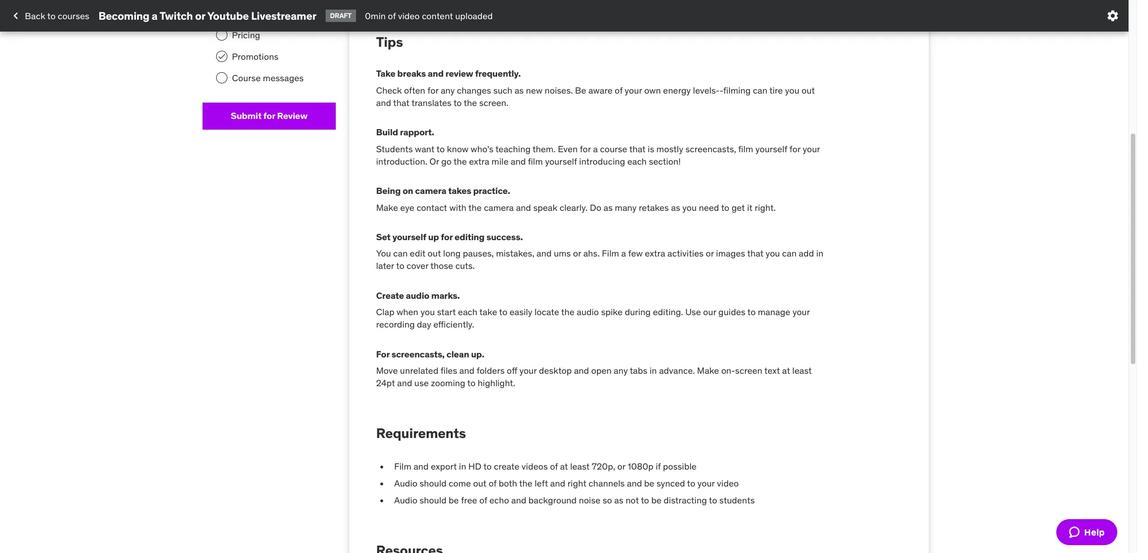 Task type: vqa. For each thing, say whether or not it's contained in the screenshot.
upskill
no



Task type: describe. For each thing, give the bounding box(es) containing it.
medium image
[[9, 9, 23, 23]]

be down 1080p
[[644, 478, 655, 489]]

need
[[699, 202, 719, 213]]

open
[[591, 365, 612, 377]]

and inside being on camera takes practice. make eye contact with the camera and speak clearly. do as many retakes as you need to get it right.
[[516, 202, 531, 213]]

each inside build rapport. students want to know who's teaching them. even for a course that is mostly screencasts, film yourself for your introduction. or go the extra mile and film yourself introducing each section!
[[628, 156, 647, 167]]

screencasts, inside for screencasts, clean up. move unrelated files and folders off your desktop and open any tabs in advance. make on-screen text at least 24pt and use zooming to highlight.
[[392, 349, 445, 360]]

and down check
[[376, 97, 391, 108]]

to left students
[[709, 495, 717, 507]]

move
[[376, 365, 398, 377]]

film inside set yourself up for editing success. you can edit out long pauses, mistakes, and ums or ahs. film a few extra activities or images that you can add in later to cover those cuts.
[[602, 248, 619, 259]]

to inside being on camera takes practice. make eye contact with the camera and speak clearly. do as many retakes as you need to get it right.
[[721, 202, 730, 213]]

youtube
[[207, 9, 249, 22]]

0 vertical spatial audio
[[406, 290, 430, 301]]

for inside set yourself up for editing success. you can edit out long pauses, mistakes, and ums or ahs. film a few extra activities or images that you can add in later to cover those cuts.
[[441, 231, 453, 243]]

2 vertical spatial out
[[473, 478, 487, 489]]

both
[[499, 478, 517, 489]]

new
[[526, 84, 543, 96]]

do
[[590, 202, 602, 213]]

at inside for screencasts, clean up. move unrelated files and folders off your desktop and open any tabs in advance. make on-screen text at least 24pt and use zooming to highlight.
[[782, 365, 790, 377]]

24pt
[[376, 378, 395, 389]]

own
[[645, 84, 661, 96]]

draft
[[330, 11, 352, 20]]

that inside set yourself up for editing success. you can edit out long pauses, mistakes, and ums or ahs. film a few extra activities or images that you can add in later to cover those cuts.
[[748, 248, 764, 259]]

twitch
[[160, 9, 193, 22]]

can inside take breaks and review frequently. check often for any changes such as new noises. be aware of your own energy levels--filming can tire you out and that translates to the screen.
[[753, 84, 768, 96]]

add
[[799, 248, 814, 259]]

echo
[[490, 495, 509, 507]]

tips
[[376, 33, 403, 51]]

rapport.
[[400, 127, 434, 138]]

course messages
[[232, 73, 304, 84]]

review
[[446, 68, 473, 79]]

out inside take breaks and review frequently. check often for any changes such as new noises. be aware of your own energy levels--filming can tire you out and that translates to the screen.
[[802, 84, 815, 96]]

submit
[[231, 110, 262, 122]]

audio for audio should be free of echo and background noise so as not to be distracting to students
[[394, 495, 418, 507]]

page
[[295, 8, 315, 19]]

messages
[[263, 73, 304, 84]]

completed element
[[216, 51, 228, 62]]

recording
[[376, 319, 415, 330]]

0 vertical spatial yourself
[[756, 143, 788, 154]]

possible
[[663, 461, 697, 472]]

or right 720p,
[[618, 461, 626, 472]]

set
[[376, 231, 391, 243]]

students
[[376, 143, 413, 154]]

least inside for screencasts, clean up. move unrelated files and folders off your desktop and open any tabs in advance. make on-screen text at least 24pt and use zooming to highlight.
[[793, 365, 812, 377]]

levels-
[[693, 84, 720, 96]]

out inside set yourself up for editing success. you can edit out long pauses, mistakes, and ums or ahs. film a few extra activities or images that you can add in later to cover those cuts.
[[428, 248, 441, 259]]

left
[[535, 478, 548, 489]]

and inside set yourself up for editing success. you can edit out long pauses, mistakes, and ums or ahs. film a few extra activities or images that you can add in later to cover those cuts.
[[537, 248, 552, 259]]

your inside build rapport. students want to know who's teaching them. even for a course that is mostly screencasts, film yourself for your introduction. or go the extra mile and film yourself introducing each section!
[[803, 143, 820, 154]]

introduction.
[[376, 156, 427, 167]]

hd
[[469, 461, 482, 472]]

pricing
[[232, 29, 260, 40]]

them.
[[533, 143, 556, 154]]

pauses,
[[463, 248, 494, 259]]

any inside for screencasts, clean up. move unrelated files and folders off your desktop and open any tabs in advance. make on-screen text at least 24pt and use zooming to highlight.
[[614, 365, 628, 377]]

spike
[[601, 307, 623, 318]]

set yourself up for editing success. you can edit out long pauses, mistakes, and ums or ahs. film a few extra activities or images that you can add in later to cover those cuts.
[[376, 231, 824, 272]]

background
[[529, 495, 577, 507]]

submit for review
[[231, 110, 308, 122]]

zooming
[[431, 378, 465, 389]]

be down synced on the bottom right of the page
[[652, 495, 662, 507]]

the inside create audio marks. clap when you start each take to easily locate the audio spike during editing. use our guides to manage your recording day efficiently.
[[561, 307, 575, 318]]

export
[[431, 461, 457, 472]]

2 vertical spatial in
[[459, 461, 466, 472]]

1080p
[[628, 461, 654, 472]]

submit for review button
[[203, 103, 336, 130]]

noise
[[579, 495, 601, 507]]

create
[[376, 290, 404, 301]]

and right "files"
[[460, 365, 475, 377]]

0 horizontal spatial video
[[398, 10, 420, 21]]

get
[[732, 202, 745, 213]]

aware
[[589, 84, 613, 96]]

to inside set yourself up for editing success. you can edit out long pauses, mistakes, and ums or ahs. film a few extra activities or images that you can add in later to cover those cuts.
[[396, 261, 405, 272]]

free
[[461, 495, 477, 507]]

landing
[[263, 8, 293, 19]]

your inside take breaks and review frequently. check often for any changes such as new noises. be aware of your own energy levels--filming can tire you out and that translates to the screen.
[[625, 84, 642, 96]]

1 vertical spatial least
[[570, 461, 590, 472]]

and up the not
[[627, 478, 642, 489]]

or right twitch
[[195, 9, 205, 22]]

energy
[[663, 84, 691, 96]]

any inside take breaks and review frequently. check often for any changes such as new noises. be aware of your own energy levels--filming can tire you out and that translates to the screen.
[[441, 84, 455, 96]]

uploaded
[[455, 10, 493, 21]]

during
[[625, 307, 651, 318]]

off
[[507, 365, 517, 377]]

to right hd on the left bottom of page
[[484, 461, 492, 472]]

and inside build rapport. students want to know who's teaching them. even for a course that is mostly screencasts, film yourself for your introduction. or go the extra mile and film yourself introducing each section!
[[511, 156, 526, 167]]

being
[[376, 185, 401, 197]]

in inside for screencasts, clean up. move unrelated files and folders off your desktop and open any tabs in advance. make on-screen text at least 24pt and use zooming to highlight.
[[650, 365, 657, 377]]

0min
[[365, 10, 386, 21]]

even
[[558, 143, 578, 154]]

as right retakes
[[671, 202, 681, 213]]

to right guides
[[748, 307, 756, 318]]

success.
[[487, 231, 523, 243]]

should for come
[[420, 478, 447, 489]]

and left "review"
[[428, 68, 444, 79]]

a inside set yourself up for editing success. you can edit out long pauses, mistakes, and ums or ahs. film a few extra activities or images that you can add in later to cover those cuts.
[[622, 248, 626, 259]]

create audio marks. clap when you start each take to easily locate the audio spike during editing. use our guides to manage your recording day efficiently.
[[376, 290, 810, 330]]

incomplete image for course landing page
[[216, 8, 228, 19]]

later
[[376, 261, 394, 272]]

distracting
[[664, 495, 707, 507]]

you inside take breaks and review frequently. check often for any changes such as new noises. be aware of your own energy levels--filming can tire you out and that translates to the screen.
[[785, 84, 800, 96]]

section!
[[649, 156, 681, 167]]

for inside take breaks and review frequently. check often for any changes such as new noises. be aware of your own energy levels--filming can tire you out and that translates to the screen.
[[428, 84, 439, 96]]

editing
[[455, 231, 485, 243]]

-
[[720, 84, 724, 96]]

build rapport. students want to know who's teaching them. even for a course that is mostly screencasts, film yourself for your introduction. or go the extra mile and film yourself introducing each section!
[[376, 127, 820, 167]]

unrelated
[[400, 365, 439, 377]]

that inside build rapport. students want to know who's teaching them. even for a course that is mostly screencasts, film yourself for your introduction. or go the extra mile and film yourself introducing each section!
[[630, 143, 646, 154]]

of right videos
[[550, 461, 558, 472]]

0 vertical spatial a
[[152, 9, 158, 22]]

screen
[[736, 365, 763, 377]]

each inside create audio marks. clap when you start each take to easily locate the audio spike during editing. use our guides to manage your recording day efficiently.
[[458, 307, 478, 318]]

course landing page
[[232, 8, 315, 19]]

often
[[404, 84, 425, 96]]

audio should be free of echo and background noise so as not to be distracting to students
[[394, 495, 755, 507]]

tire
[[770, 84, 783, 96]]

pricing link
[[203, 24, 336, 46]]

contact
[[417, 202, 447, 213]]

day
[[417, 319, 431, 330]]

desktop
[[539, 365, 572, 377]]

or
[[430, 156, 439, 167]]

build
[[376, 127, 398, 138]]

course for course messages
[[232, 73, 261, 84]]

it
[[747, 202, 753, 213]]

the inside being on camera takes practice. make eye contact with the camera and speak clearly. do as many retakes as you need to get it right.
[[469, 202, 482, 213]]

translates
[[412, 97, 452, 108]]

becoming a twitch or youtube livestreamer
[[98, 9, 317, 22]]

extra inside set yourself up for editing success. you can edit out long pauses, mistakes, and ums or ahs. film a few extra activities or images that you can add in later to cover those cuts.
[[645, 248, 666, 259]]

completed image
[[217, 52, 226, 61]]

as right do
[[604, 202, 613, 213]]

0 horizontal spatial at
[[560, 461, 568, 472]]

to inside for screencasts, clean up. move unrelated files and folders off your desktop and open any tabs in advance. make on-screen text at least 24pt and use zooming to highlight.
[[467, 378, 476, 389]]

the inside take breaks and review frequently. check often for any changes such as new noises. be aware of your own energy levels--filming can tire you out and that translates to the screen.
[[464, 97, 477, 108]]

the left the left on the bottom of page
[[519, 478, 533, 489]]

up.
[[471, 349, 485, 360]]

becoming
[[98, 9, 150, 22]]



Task type: locate. For each thing, give the bounding box(es) containing it.
video up students
[[717, 478, 739, 489]]

promotions link
[[203, 46, 336, 67]]

1 incomplete image from the top
[[216, 8, 228, 19]]

0 vertical spatial out
[[802, 84, 815, 96]]

incomplete image down youtube
[[216, 29, 228, 40]]

clean
[[447, 349, 469, 360]]

1 should from the top
[[420, 478, 447, 489]]

of right the 0min
[[388, 10, 396, 21]]

2 horizontal spatial out
[[802, 84, 815, 96]]

incomplete image inside course landing page link
[[216, 8, 228, 19]]

as inside take breaks and review frequently. check often for any changes such as new noises. be aware of your own energy levels--filming can tire you out and that translates to the screen.
[[515, 84, 524, 96]]

screen.
[[479, 97, 509, 108]]

channels
[[589, 478, 625, 489]]

a left 'few'
[[622, 248, 626, 259]]

0 horizontal spatial a
[[152, 9, 158, 22]]

to down "changes"
[[454, 97, 462, 108]]

2 horizontal spatial a
[[622, 248, 626, 259]]

cover
[[407, 261, 429, 272]]

extra
[[469, 156, 490, 167], [645, 248, 666, 259]]

1 horizontal spatial out
[[473, 478, 487, 489]]

want
[[415, 143, 435, 154]]

extra inside build rapport. students want to know who's teaching them. even for a course that is mostly screencasts, film yourself for your introduction. or go the extra mile and film yourself introducing each section!
[[469, 156, 490, 167]]

requirements
[[376, 425, 466, 442]]

as left new
[[515, 84, 524, 96]]

0 vertical spatial any
[[441, 84, 455, 96]]

mile
[[492, 156, 509, 167]]

or left the images
[[706, 248, 714, 259]]

1 horizontal spatial each
[[628, 156, 647, 167]]

go
[[441, 156, 452, 167]]

1 horizontal spatial extra
[[645, 248, 666, 259]]

eye
[[400, 202, 415, 213]]

incomplete image for pricing
[[216, 29, 228, 40]]

extra right 'few'
[[645, 248, 666, 259]]

out up those
[[428, 248, 441, 259]]

course for course landing page
[[232, 8, 261, 19]]

2 horizontal spatial yourself
[[756, 143, 788, 154]]

film right ahs.
[[602, 248, 619, 259]]

our
[[703, 307, 717, 318]]

the
[[464, 97, 477, 108], [454, 156, 467, 167], [469, 202, 482, 213], [561, 307, 575, 318], [519, 478, 533, 489]]

review
[[277, 110, 308, 122]]

0min of video content uploaded
[[365, 10, 493, 21]]

1 vertical spatial a
[[593, 143, 598, 154]]

on-
[[722, 365, 736, 377]]

extra down who's
[[469, 156, 490, 167]]

1 vertical spatial camera
[[484, 202, 514, 213]]

0 horizontal spatial audio
[[406, 290, 430, 301]]

0 horizontal spatial film
[[528, 156, 543, 167]]

1 horizontal spatial film
[[739, 143, 754, 154]]

you inside set yourself up for editing success. you can edit out long pauses, mistakes, and ums or ahs. film a few extra activities or images that you can add in later to cover those cuts.
[[766, 248, 780, 259]]

each up efficiently.
[[458, 307, 478, 318]]

1 horizontal spatial in
[[650, 365, 657, 377]]

1 vertical spatial that
[[630, 143, 646, 154]]

you left need
[[683, 202, 697, 213]]

use
[[686, 307, 701, 318]]

can left add
[[782, 248, 797, 259]]

film down requirements
[[394, 461, 412, 472]]

should for be
[[420, 495, 447, 507]]

1 horizontal spatial at
[[782, 365, 790, 377]]

you inside create audio marks. clap when you start each take to easily locate the audio spike during editing. use our guides to manage your recording day efficiently.
[[421, 307, 435, 318]]

back to courses
[[25, 10, 89, 21]]

your inside create audio marks. clap when you start each take to easily locate the audio spike during editing. use our guides to manage your recording day efficiently.
[[793, 307, 810, 318]]

mistakes,
[[496, 248, 535, 259]]

0 vertical spatial film
[[739, 143, 754, 154]]

such
[[493, 84, 513, 96]]

yourself inside set yourself up for editing success. you can edit out long pauses, mistakes, and ums or ahs. film a few extra activities or images that you can add in later to cover those cuts.
[[393, 231, 426, 243]]

1 vertical spatial each
[[458, 307, 478, 318]]

0 vertical spatial extra
[[469, 156, 490, 167]]

video left content
[[398, 10, 420, 21]]

1 horizontal spatial can
[[753, 84, 768, 96]]

use
[[415, 378, 429, 389]]

1 vertical spatial film
[[528, 156, 543, 167]]

1 horizontal spatial make
[[697, 365, 719, 377]]

audio
[[406, 290, 430, 301], [577, 307, 599, 318]]

1 vertical spatial yourself
[[545, 156, 577, 167]]

0 vertical spatial course
[[232, 8, 261, 19]]

breaks
[[397, 68, 426, 79]]

to right take
[[499, 307, 508, 318]]

1 vertical spatial incomplete image
[[216, 29, 228, 40]]

incomplete image down the completed element
[[216, 73, 228, 84]]

if
[[656, 461, 661, 472]]

1 vertical spatial course
[[232, 73, 261, 84]]

videos
[[522, 461, 548, 472]]

make
[[376, 202, 398, 213], [697, 365, 719, 377]]

that right the images
[[748, 248, 764, 259]]

and
[[428, 68, 444, 79], [376, 97, 391, 108], [511, 156, 526, 167], [516, 202, 531, 213], [537, 248, 552, 259], [460, 365, 475, 377], [574, 365, 589, 377], [397, 378, 412, 389], [414, 461, 429, 472], [550, 478, 566, 489], [627, 478, 642, 489], [511, 495, 527, 507]]

audio for audio should come out of both the left and right channels and be synced to your video
[[394, 478, 418, 489]]

0 horizontal spatial least
[[570, 461, 590, 472]]

incomplete image for course messages
[[216, 73, 228, 84]]

to up distracting at right bottom
[[687, 478, 696, 489]]

1 audio from the top
[[394, 478, 418, 489]]

of right free
[[480, 495, 487, 507]]

that inside take breaks and review frequently. check often for any changes such as new noises. be aware of your own energy levels--filming can tire you out and that translates to the screen.
[[393, 97, 410, 108]]

can left tire
[[753, 84, 768, 96]]

noises.
[[545, 84, 573, 96]]

cuts.
[[456, 261, 475, 272]]

1 vertical spatial make
[[697, 365, 719, 377]]

least up the right at the bottom of the page
[[570, 461, 590, 472]]

incomplete image inside course messages link
[[216, 73, 228, 84]]

and right the left on the bottom of page
[[550, 478, 566, 489]]

course up pricing
[[232, 8, 261, 19]]

to right later
[[396, 261, 405, 272]]

filming
[[724, 84, 751, 96]]

2 should from the top
[[420, 495, 447, 507]]

back to courses link
[[9, 6, 89, 25]]

any left the tabs
[[614, 365, 628, 377]]

who's
[[471, 143, 494, 154]]

out
[[802, 84, 815, 96], [428, 248, 441, 259], [473, 478, 487, 489]]

promotions
[[232, 51, 279, 62]]

mostly
[[657, 143, 684, 154]]

1 horizontal spatial any
[[614, 365, 628, 377]]

ums
[[554, 248, 571, 259]]

0 horizontal spatial any
[[441, 84, 455, 96]]

to right back
[[47, 10, 56, 21]]

at up audio should come out of both the left and right channels and be synced to your video
[[560, 461, 568, 472]]

take breaks and review frequently. check often for any changes such as new noises. be aware of your own energy levels--filming can tire you out and that translates to the screen.
[[376, 68, 815, 108]]

1 horizontal spatial audio
[[577, 307, 599, 318]]

0 horizontal spatial camera
[[415, 185, 446, 197]]

1 horizontal spatial a
[[593, 143, 598, 154]]

0 horizontal spatial yourself
[[393, 231, 426, 243]]

in right add
[[817, 248, 824, 259]]

for
[[376, 349, 390, 360]]

1 course from the top
[[232, 8, 261, 19]]

0 vertical spatial least
[[793, 365, 812, 377]]

course down 'promotions'
[[232, 73, 261, 84]]

incomplete image
[[216, 8, 228, 19], [216, 29, 228, 40], [216, 73, 228, 84]]

right
[[568, 478, 587, 489]]

2 vertical spatial that
[[748, 248, 764, 259]]

locate
[[535, 307, 559, 318]]

right.
[[755, 202, 776, 213]]

a inside build rapport. students want to know who's teaching them. even for a course that is mostly screencasts, film yourself for your introduction. or go the extra mile and film yourself introducing each section!
[[593, 143, 598, 154]]

you left add
[[766, 248, 780, 259]]

your inside for screencasts, clean up. move unrelated files and folders off your desktop and open any tabs in advance. make on-screen text at least 24pt and use zooming to highlight.
[[520, 365, 537, 377]]

1 vertical spatial in
[[650, 365, 657, 377]]

in inside set yourself up for editing success. you can edit out long pauses, mistakes, and ums or ahs. film a few extra activities or images that you can add in later to cover those cuts.
[[817, 248, 824, 259]]

yourself
[[756, 143, 788, 154], [545, 156, 577, 167], [393, 231, 426, 243]]

and down teaching
[[511, 156, 526, 167]]

incomplete image inside pricing link
[[216, 29, 228, 40]]

3 incomplete image from the top
[[216, 73, 228, 84]]

to up the go
[[437, 143, 445, 154]]

0 vertical spatial make
[[376, 202, 398, 213]]

0 vertical spatial screencasts,
[[686, 143, 736, 154]]

0 horizontal spatial extra
[[469, 156, 490, 167]]

of left both
[[489, 478, 497, 489]]

or left ahs.
[[573, 248, 581, 259]]

to inside build rapport. students want to know who's teaching them. even for a course that is mostly screencasts, film yourself for your introduction. or go the extra mile and film yourself introducing each section!
[[437, 143, 445, 154]]

make inside for screencasts, clean up. move unrelated files and folders off your desktop and open any tabs in advance. make on-screen text at least 24pt and use zooming to highlight.
[[697, 365, 719, 377]]

0 vertical spatial film
[[602, 248, 619, 259]]

you inside being on camera takes practice. make eye contact with the camera and speak clearly. do as many retakes as you need to get it right.
[[683, 202, 697, 213]]

1 vertical spatial out
[[428, 248, 441, 259]]

a left twitch
[[152, 9, 158, 22]]

your
[[625, 84, 642, 96], [803, 143, 820, 154], [793, 307, 810, 318], [520, 365, 537, 377], [698, 478, 715, 489]]

2 vertical spatial a
[[622, 248, 626, 259]]

the down the know at the top left of page
[[454, 156, 467, 167]]

be
[[575, 84, 586, 96]]

and right echo on the bottom left of the page
[[511, 495, 527, 507]]

2 horizontal spatial can
[[782, 248, 797, 259]]

frequently.
[[475, 68, 521, 79]]

1 vertical spatial screencasts,
[[392, 349, 445, 360]]

a
[[152, 9, 158, 22], [593, 143, 598, 154], [622, 248, 626, 259]]

2 vertical spatial yourself
[[393, 231, 426, 243]]

to inside take breaks and review frequently. check often for any changes such as new noises. be aware of your own energy levels--filming can tire you out and that translates to the screen.
[[454, 97, 462, 108]]

the inside build rapport. students want to know who's teaching them. even for a course that is mostly screencasts, film yourself for your introduction. or go the extra mile and film yourself introducing each section!
[[454, 156, 467, 167]]

to left get
[[721, 202, 730, 213]]

1 vertical spatial extra
[[645, 248, 666, 259]]

0 vertical spatial incomplete image
[[216, 8, 228, 19]]

incomplete image up the completed element
[[216, 8, 228, 19]]

to right zooming
[[467, 378, 476, 389]]

2 horizontal spatial that
[[748, 248, 764, 259]]

camera up the "contact"
[[415, 185, 446, 197]]

the right "with"
[[469, 202, 482, 213]]

that down check
[[393, 97, 410, 108]]

be left free
[[449, 495, 459, 507]]

courses
[[58, 10, 89, 21]]

is
[[648, 143, 655, 154]]

1 vertical spatial film
[[394, 461, 412, 472]]

folders
[[477, 365, 505, 377]]

1 vertical spatial video
[[717, 478, 739, 489]]

and left the ums
[[537, 248, 552, 259]]

easily
[[510, 307, 533, 318]]

0 vertical spatial camera
[[415, 185, 446, 197]]

0 vertical spatial at
[[782, 365, 790, 377]]

and left speak
[[516, 202, 531, 213]]

0 vertical spatial should
[[420, 478, 447, 489]]

can right 'you' at top
[[393, 248, 408, 259]]

film
[[602, 248, 619, 259], [394, 461, 412, 472]]

you up day
[[421, 307, 435, 318]]

in
[[817, 248, 824, 259], [650, 365, 657, 377], [459, 461, 466, 472]]

to right the not
[[641, 495, 649, 507]]

2 horizontal spatial in
[[817, 248, 824, 259]]

to inside "link"
[[47, 10, 56, 21]]

out right tire
[[802, 84, 815, 96]]

in left hd on the left bottom of page
[[459, 461, 466, 472]]

out down hd on the left bottom of page
[[473, 478, 487, 489]]

1 horizontal spatial screencasts,
[[686, 143, 736, 154]]

0 horizontal spatial each
[[458, 307, 478, 318]]

manage
[[758, 307, 791, 318]]

1 horizontal spatial film
[[602, 248, 619, 259]]

of inside take breaks and review frequently. check often for any changes such as new noises. be aware of your own energy levels--filming can tire you out and that translates to the screen.
[[615, 84, 623, 96]]

to
[[47, 10, 56, 21], [454, 97, 462, 108], [437, 143, 445, 154], [721, 202, 730, 213], [396, 261, 405, 272], [499, 307, 508, 318], [748, 307, 756, 318], [467, 378, 476, 389], [484, 461, 492, 472], [687, 478, 696, 489], [641, 495, 649, 507], [709, 495, 717, 507]]

and left open
[[574, 365, 589, 377]]

1 vertical spatial at
[[560, 461, 568, 472]]

you right tire
[[785, 84, 800, 96]]

2 vertical spatial incomplete image
[[216, 73, 228, 84]]

0 horizontal spatial in
[[459, 461, 466, 472]]

screencasts, inside build rapport. students want to know who's teaching them. even for a course that is mostly screencasts, film yourself for your introduction. or go the extra mile and film yourself introducing each section!
[[686, 143, 736, 154]]

a up introducing
[[593, 143, 598, 154]]

1 horizontal spatial video
[[717, 478, 739, 489]]

each left section!
[[628, 156, 647, 167]]

as
[[515, 84, 524, 96], [604, 202, 613, 213], [671, 202, 681, 213], [615, 495, 624, 507]]

make left 'on-'
[[697, 365, 719, 377]]

2 audio from the top
[[394, 495, 418, 507]]

0 horizontal spatial screencasts,
[[392, 349, 445, 360]]

screencasts, up unrelated
[[392, 349, 445, 360]]

being on camera takes practice. make eye contact with the camera and speak clearly. do as many retakes as you need to get it right.
[[376, 185, 776, 213]]

that left is
[[630, 143, 646, 154]]

1 vertical spatial should
[[420, 495, 447, 507]]

0 vertical spatial each
[[628, 156, 647, 167]]

0 horizontal spatial film
[[394, 461, 412, 472]]

0 vertical spatial in
[[817, 248, 824, 259]]

with
[[449, 202, 467, 213]]

make inside being on camera takes practice. make eye contact with the camera and speak clearly. do as many retakes as you need to get it right.
[[376, 202, 398, 213]]

0 horizontal spatial can
[[393, 248, 408, 259]]

least
[[793, 365, 812, 377], [570, 461, 590, 472]]

camera down practice.
[[484, 202, 514, 213]]

1 vertical spatial audio
[[394, 495, 418, 507]]

audio left spike
[[577, 307, 599, 318]]

many
[[615, 202, 637, 213]]

the right locate
[[561, 307, 575, 318]]

and left 'export'
[[414, 461, 429, 472]]

of right aware
[[615, 84, 623, 96]]

0 vertical spatial audio
[[394, 478, 418, 489]]

0 vertical spatial video
[[398, 10, 420, 21]]

1 horizontal spatial camera
[[484, 202, 514, 213]]

practice.
[[473, 185, 510, 197]]

1 horizontal spatial least
[[793, 365, 812, 377]]

the down "changes"
[[464, 97, 477, 108]]

so
[[603, 495, 612, 507]]

or
[[195, 9, 205, 22], [573, 248, 581, 259], [706, 248, 714, 259], [618, 461, 626, 472]]

as right so
[[615, 495, 624, 507]]

in right the tabs
[[650, 365, 657, 377]]

at right text
[[782, 365, 790, 377]]

720p,
[[592, 461, 615, 472]]

0 vertical spatial that
[[393, 97, 410, 108]]

those
[[431, 261, 453, 272]]

0 horizontal spatial out
[[428, 248, 441, 259]]

on
[[403, 185, 413, 197]]

any down "review"
[[441, 84, 455, 96]]

livestreamer
[[251, 9, 317, 22]]

1 vertical spatial audio
[[577, 307, 599, 318]]

files
[[441, 365, 457, 377]]

and left use
[[397, 378, 412, 389]]

audio up when
[[406, 290, 430, 301]]

least right text
[[793, 365, 812, 377]]

1 vertical spatial any
[[614, 365, 628, 377]]

0 horizontal spatial that
[[393, 97, 410, 108]]

screencasts, right mostly
[[686, 143, 736, 154]]

camera
[[415, 185, 446, 197], [484, 202, 514, 213]]

2 incomplete image from the top
[[216, 29, 228, 40]]

images
[[716, 248, 746, 259]]

1 horizontal spatial that
[[630, 143, 646, 154]]

make down being
[[376, 202, 398, 213]]

1 horizontal spatial yourself
[[545, 156, 577, 167]]

changes
[[457, 84, 491, 96]]

2 course from the top
[[232, 73, 261, 84]]

audio should come out of both the left and right channels and be synced to your video
[[394, 478, 739, 489]]

back
[[25, 10, 45, 21]]

marks.
[[431, 290, 460, 301]]

course settings image
[[1106, 9, 1120, 23]]

0 horizontal spatial make
[[376, 202, 398, 213]]

know
[[447, 143, 469, 154]]

for inside button
[[263, 110, 275, 122]]



